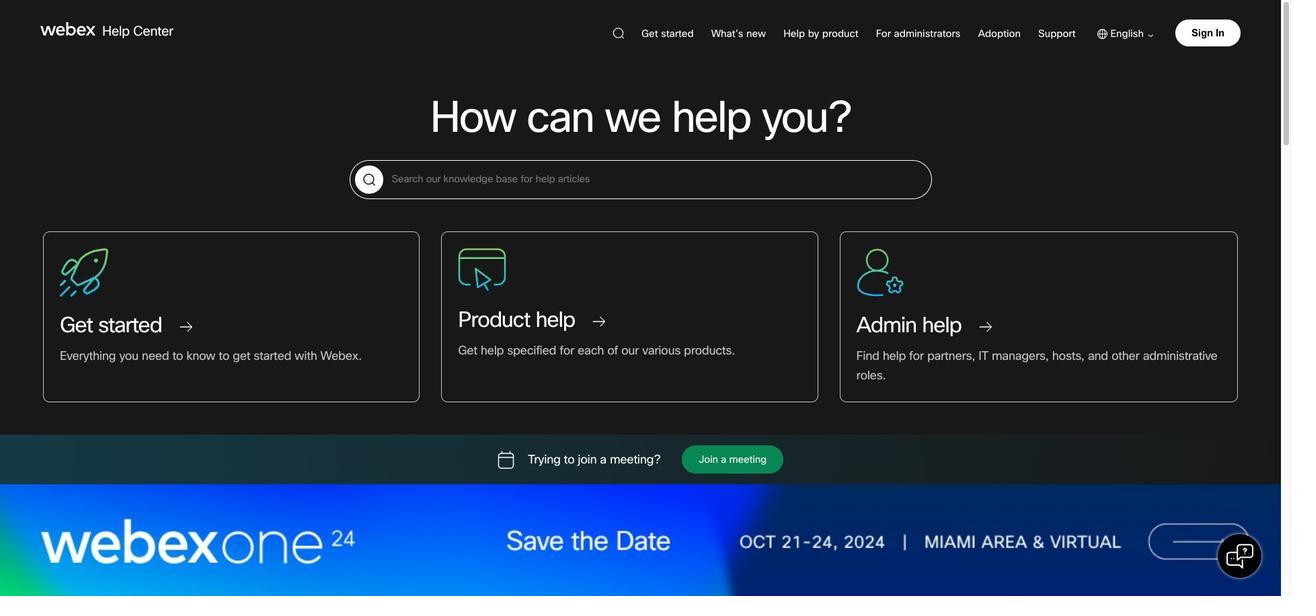 Task type: locate. For each thing, give the bounding box(es) containing it.
product help image
[[458, 248, 507, 291]]

arrow image
[[1144, 34, 1154, 37]]

search-input field
[[350, 161, 931, 198]]

0 horizontal spatial search icon image
[[355, 166, 383, 194]]

1 horizontal spatial search icon image
[[613, 28, 624, 39]]

1 vertical spatial search icon image
[[355, 166, 383, 194]]

0 vertical spatial search icon image
[[613, 28, 624, 39]]

admin help image
[[857, 248, 904, 297]]

chat help image
[[1227, 543, 1254, 570]]

search icon image
[[613, 28, 624, 39], [355, 166, 383, 194]]

webex logo image
[[40, 22, 96, 36]]



Task type: describe. For each thing, give the bounding box(es) containing it.
webexone2024 image
[[0, 484, 1282, 596]]

get started image
[[60, 248, 108, 297]]



Task type: vqa. For each thing, say whether or not it's contained in the screenshot.
the leftmost THE SEARCH ICON
yes



